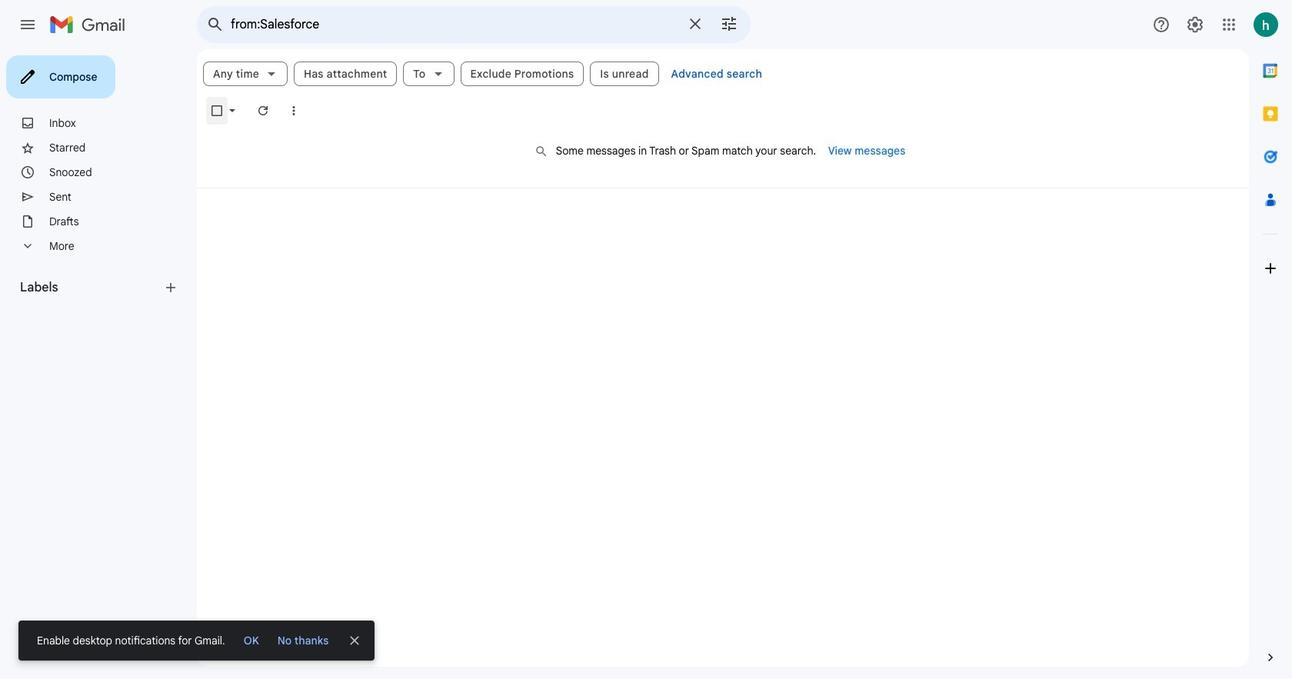 Task type: locate. For each thing, give the bounding box(es) containing it.
None checkbox
[[209, 103, 225, 119]]

navigation
[[0, 49, 197, 680]]

search mail image
[[202, 11, 229, 38]]

alert
[[18, 35, 1268, 661]]

tab list
[[1250, 49, 1293, 624]]

None search field
[[197, 6, 751, 43]]

heading
[[20, 280, 163, 296]]

settings image
[[1187, 15, 1205, 34]]

support image
[[1153, 15, 1171, 34]]

advanced search options image
[[714, 8, 745, 39]]

main content
[[197, 49, 1250, 667]]



Task type: vqa. For each thing, say whether or not it's contained in the screenshot.
Blossom for Blossom "link"
no



Task type: describe. For each thing, give the bounding box(es) containing it.
refresh image
[[256, 103, 271, 119]]

more email options image
[[286, 103, 302, 119]]

Search mail text field
[[231, 17, 677, 32]]

gmail image
[[49, 9, 133, 40]]

main menu image
[[18, 15, 37, 34]]

clear search image
[[680, 8, 711, 39]]



